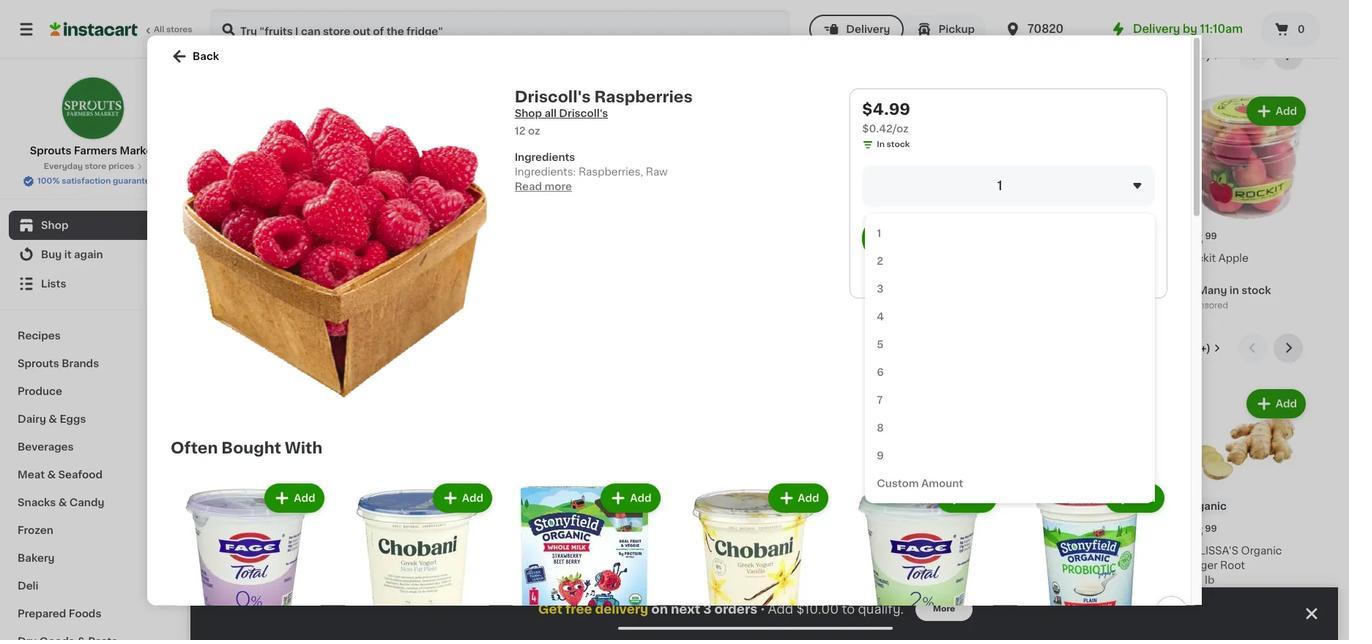 Task type: describe. For each thing, give the bounding box(es) containing it.
in up $10.00
[[817, 593, 826, 603]]

dairy & eggs
[[18, 415, 86, 425]]

$3.98 original price: $4.99 element
[[770, 225, 896, 251]]

red
[[770, 546, 791, 557]]

sprouts farmers market logo image
[[61, 76, 126, 141]]

lb inside melissa's organic ginger root 1.75 lb
[[1205, 576, 1215, 586]]

99 for rockit apple
[[1205, 232, 1217, 241]]

yellow onion $1.25 / lb about 0.69 lb each
[[357, 556, 455, 595]]

in down cucumber at the left
[[266, 564, 276, 574]]

1 inside 1 2 3 4 5 6 7 8 9 custom amount
[[877, 228, 881, 238]]

many down ct
[[372, 286, 401, 296]]

bakery
[[18, 554, 55, 564]]

sprouts for sprouts brands
[[18, 359, 59, 369]]

many down 0.69
[[372, 603, 401, 613]]

onions
[[1123, 546, 1160, 557]]

prepared
[[18, 609, 66, 620]]

ingredients:
[[515, 166, 576, 177]]

it
[[64, 250, 72, 260]]

about for 0
[[357, 585, 389, 595]]

0 inside button
[[1298, 24, 1305, 34]]

product group containing 3
[[632, 387, 758, 601]]

back
[[193, 51, 219, 61]]

lb up 0.69
[[394, 570, 404, 581]]

treatment tracker modal dialog
[[190, 588, 1338, 641]]

ingredients
[[515, 152, 575, 162]]

$1.49
[[770, 561, 798, 571]]

next
[[671, 604, 700, 616]]

many in stock up $10.00
[[785, 593, 858, 603]]

99 for melissa's organic ginger root
[[1205, 525, 1217, 534]]

/ for 1
[[801, 561, 805, 571]]

lb up 0.87
[[807, 561, 817, 571]]

8 inside "product" group
[[1192, 231, 1204, 248]]

all inside driscoll's raspberries shop all driscoll's 12 oz
[[544, 108, 557, 118]]

each (est.) for $ 0 25
[[260, 231, 308, 240]]

5
[[877, 339, 884, 349]]

lb right 0.87
[[829, 576, 838, 586]]

driscoll's
[[559, 108, 608, 118]]

foods
[[69, 609, 101, 620]]

frozen link
[[9, 517, 178, 545]]

brands
[[62, 359, 99, 369]]

ginger
[[1183, 561, 1218, 571]]

70820 button
[[1004, 9, 1092, 50]]

service type group
[[810, 15, 987, 44]]

beverages link
[[9, 434, 178, 461]]

pickup button
[[903, 15, 987, 44]]

bought
[[221, 440, 281, 456]]

all for view all (40+)
[[1168, 51, 1180, 61]]

delivery
[[595, 604, 648, 616]]

organic green onions 1 bunch
[[1045, 546, 1160, 571]]

rockit
[[1183, 253, 1216, 264]]

$1.25
[[357, 570, 385, 581]]

medium
[[357, 253, 399, 264]]

medium hass avocado 1 ct
[[357, 253, 475, 278]]

ct
[[364, 268, 375, 278]]

& for meat
[[47, 470, 56, 480]]

snacks & candy
[[18, 498, 104, 508]]

in
[[877, 140, 885, 148]]

fresh
[[220, 341, 265, 356]]

in down the medium hass avocado 1 ct
[[404, 286, 414, 296]]

lb right 0.69
[[417, 585, 427, 595]]

in down organic green onions 1 bunch
[[1092, 578, 1101, 589]]

organic cilantro
[[495, 546, 579, 557]]

melissa's baby dutch yellow potatoes 24 oz bag
[[632, 546, 743, 586]]

pickup
[[939, 24, 975, 34]]

(50+)
[[1182, 343, 1211, 354]]

$0.25 each (estimated) element
[[220, 225, 346, 251]]

organic inside melissa's organic ginger root 1.75 lb
[[1241, 546, 1282, 557]]

4
[[877, 311, 884, 322]]

product group containing 1
[[770, 387, 896, 609]]

•
[[760, 604, 765, 616]]

many in stock down 0.69
[[372, 603, 445, 613]]

$ 0 99 for organic green onions
[[1048, 524, 1080, 541]]

many in stock up get
[[510, 578, 583, 589]]

shop link
[[9, 211, 178, 240]]

cucumber
[[220, 546, 274, 557]]

$4.99 $0.42/oz
[[862, 101, 910, 133]]

driscoll's
[[515, 89, 591, 104]]

onion for 0
[[393, 556, 424, 566]]

oz for melissa's
[[648, 576, 661, 586]]

all for view all (50+)
[[1168, 343, 1180, 354]]

shop inside shop link
[[41, 220, 68, 231]]

1 field
[[862, 165, 1155, 206]]

ingredients ingredients: raspberries, raw read more
[[515, 152, 668, 191]]

$ 0 99 for green bell pepper
[[911, 524, 942, 541]]

many down organic cilantro
[[510, 578, 539, 589]]

sponsored badge image for 3
[[632, 589, 677, 598]]

sprouts farmers market link
[[30, 76, 157, 158]]

onion for 1
[[793, 546, 825, 557]]

each right 25
[[260, 231, 282, 240]]

snacks & candy link
[[9, 489, 178, 517]]

delivery for delivery
[[846, 24, 890, 34]]

$ 1 00
[[360, 231, 387, 248]]

29
[[513, 525, 524, 534]]

$ for melissa's organic ginger root
[[1186, 525, 1192, 534]]

beverages
[[18, 442, 74, 453]]

meat & seafood
[[18, 470, 103, 480]]

prices
[[108, 163, 134, 171]]

meat
[[18, 470, 45, 480]]

view for view all (40+)
[[1140, 51, 1165, 61]]

banana
[[220, 253, 258, 264]]

rockit apple 3 lb
[[1183, 253, 1249, 278]]

8 inside 1 2 3 4 5 6 7 8 9 custom amount
[[877, 423, 884, 433]]

$ for green bell pepper
[[911, 525, 916, 534]]

100% satisfaction guarantee button
[[23, 173, 164, 187]]

$4.99
[[862, 101, 910, 116]]

yellow inside melissa's baby dutch yellow potatoes 24 oz bag
[[632, 561, 665, 571]]

raw
[[646, 166, 668, 177]]

99 for green bell pepper
[[930, 525, 942, 534]]

many in stock down rockit apple 3 lb
[[1198, 286, 1271, 296]]

view for view all (50+)
[[1140, 343, 1165, 354]]

many in stock down organic green onions 1 bunch
[[1060, 578, 1133, 589]]

buy it again link
[[9, 240, 178, 270]]

many down bell
[[922, 564, 952, 574]]

bunch
[[1052, 561, 1086, 571]]

yellow inside yellow onion $1.25 / lb about 0.69 lb each
[[357, 556, 390, 566]]

seafood
[[58, 470, 103, 480]]

meat & seafood link
[[9, 461, 178, 489]]

79
[[242, 525, 253, 534]]

melissa's
[[632, 546, 679, 557]]

in down 0.69
[[404, 603, 414, 613]]

guarantee
[[113, 177, 155, 185]]

3 inside get free delivery on next 3 orders • add $10.00 to qualify.
[[703, 604, 712, 616]]

3 inside 1 2 3 4 5 6 7 8 9 custom amount
[[877, 283, 884, 294]]

farmers
[[74, 146, 117, 156]]

25
[[242, 232, 254, 241]]

often
[[171, 440, 218, 456]]

$ 0 86
[[360, 524, 392, 541]]

100% satisfaction guarantee
[[37, 177, 155, 185]]

$1.30 each (estimated) element
[[770, 518, 896, 544]]

in stock
[[877, 140, 910, 148]]

1 inside 'element'
[[779, 524, 786, 541]]

3 left 50
[[641, 524, 653, 541]]

many inside button
[[785, 286, 814, 296]]

in up get
[[542, 578, 551, 589]]

(40+)
[[1182, 51, 1211, 61]]

$ 1 30
[[773, 524, 800, 541]]

11:10am
[[1200, 23, 1243, 34]]

frozen
[[18, 526, 53, 536]]

/ for 0
[[387, 570, 392, 581]]

about for 1
[[770, 576, 801, 586]]

lists link
[[9, 270, 178, 299]]

main content containing 0
[[190, 23, 1338, 641]]

shop inside driscoll's raspberries shop all driscoll's 12 oz
[[515, 108, 542, 118]]

hass
[[402, 253, 428, 264]]

produce link
[[9, 378, 178, 406]]



Task type: vqa. For each thing, say whether or not it's contained in the screenshot.
Sponges
no



Task type: locate. For each thing, give the bounding box(es) containing it.
& for snacks
[[58, 498, 67, 508]]

each (est.) right 25
[[260, 231, 308, 240]]

more
[[933, 606, 955, 614]]

stock
[[887, 140, 910, 148], [416, 286, 445, 296], [829, 286, 858, 296], [1242, 286, 1271, 296], [278, 300, 308, 310], [278, 564, 308, 574], [966, 564, 996, 574], [554, 578, 583, 589], [1104, 578, 1133, 589], [829, 593, 858, 603], [416, 603, 445, 613]]

0 vertical spatial 6
[[877, 367, 884, 377]]

0 horizontal spatial $ 0 99
[[911, 524, 942, 541]]

potatoes
[[668, 561, 714, 571]]

sponsored badge image for 6
[[1183, 589, 1227, 598]]

$ 0 79
[[223, 524, 253, 541]]

bakery link
[[9, 545, 178, 573]]

/ right $1.49
[[801, 561, 805, 571]]

each (est.) up $1.03
[[398, 524, 446, 533]]

$ inside $ 0 25
[[223, 232, 228, 241]]

0 vertical spatial view
[[1140, 51, 1165, 61]]

delivery by 11:10am link
[[1110, 21, 1243, 38]]

list box containing 1
[[865, 213, 1155, 503]]

$ 3 50
[[635, 524, 666, 541]]

delivery inside 'link'
[[1133, 23, 1180, 34]]

each inside banana $0.59 / lb about 0.43 lb each
[[291, 283, 317, 293]]

$ inside "$ 1 00"
[[360, 232, 366, 241]]

sprouts down recipes
[[18, 359, 59, 369]]

99 for organic green onions
[[1068, 525, 1080, 534]]

$0.50 element
[[1045, 225, 1171, 251]]

custom
[[877, 478, 919, 488]]

$ up the melissa's
[[1186, 525, 1192, 534]]

delivery inside button
[[846, 24, 890, 34]]

oz right 24
[[648, 576, 661, 586]]

sprouts for sprouts farmers market
[[30, 146, 71, 156]]

onion inside yellow onion $1.25 / lb about 0.69 lb each
[[393, 556, 424, 566]]

green inside organic green onions 1 bunch
[[1089, 546, 1121, 557]]

1 vertical spatial &
[[47, 470, 56, 480]]

6 inside 1 2 3 4 5 6 7 8 9 custom amount
[[877, 367, 884, 377]]

3 down 2
[[877, 283, 884, 294]]

1 horizontal spatial /
[[387, 570, 392, 581]]

None search field
[[209, 9, 790, 50]]

& inside dairy & eggs link
[[49, 415, 57, 425]]

many in stock down green bell pepper
[[922, 564, 996, 574]]

yellow down melissa's
[[632, 561, 665, 571]]

many down bunch
[[1060, 578, 1089, 589]]

each inside yellow onion $1.25 / lb about 0.69 lb each
[[429, 585, 455, 595]]

0 horizontal spatial 6
[[877, 367, 884, 377]]

6 inside "product" group
[[1192, 524, 1204, 541]]

0 horizontal spatial each (est.)
[[260, 231, 308, 240]]

about inside yellow onion $1.25 / lb about 0.69 lb each
[[357, 585, 389, 595]]

satisfaction
[[62, 177, 111, 185]]

oz inside driscoll's raspberries shop all driscoll's 12 oz
[[528, 125, 540, 135]]

product group
[[220, 94, 346, 316], [495, 94, 621, 316], [770, 94, 896, 301], [1045, 94, 1171, 286], [1183, 94, 1309, 314], [220, 387, 346, 579], [632, 387, 758, 601], [770, 387, 896, 609], [1045, 387, 1171, 594], [1183, 387, 1309, 601], [171, 480, 327, 641], [339, 480, 495, 641], [507, 480, 663, 641], [675, 480, 831, 641], [843, 480, 999, 641], [1011, 480, 1167, 641]]

onion down $1.03
[[393, 556, 424, 566]]

1 view from the top
[[1140, 51, 1165, 61]]

about inside banana $0.59 / lb about 0.43 lb each
[[220, 283, 251, 293]]

more
[[545, 181, 572, 191]]

86
[[380, 525, 392, 534]]

$ left 50
[[635, 525, 641, 534]]

& inside meat & seafood link
[[47, 470, 56, 480]]

$ for medium hass avocado
[[360, 232, 366, 241]]

$ for rockit apple
[[1186, 232, 1192, 241]]

6 down 5
[[877, 367, 884, 377]]

each (est.) inside $1.30 each (estimated) 'element'
[[806, 524, 854, 533]]

2 view from the top
[[1140, 343, 1165, 354]]

$0.86 each (estimated) original price: $1.03 element
[[357, 518, 483, 554]]

read more button
[[515, 179, 572, 193]]

each up $1.03
[[398, 524, 420, 533]]

/
[[253, 268, 257, 278], [801, 561, 805, 571], [387, 570, 392, 581]]

0 button
[[1260, 12, 1320, 47]]

1 horizontal spatial delivery
[[1133, 23, 1180, 34]]

7
[[877, 395, 883, 405]]

& left eggs
[[49, 415, 57, 425]]

1 vertical spatial sprouts
[[18, 359, 59, 369]]

99 up bell
[[930, 525, 942, 534]]

1 vertical spatial oz
[[648, 576, 661, 586]]

many
[[372, 286, 401, 296], [785, 286, 814, 296], [1198, 286, 1227, 296], [234, 300, 264, 310], [234, 564, 264, 574], [922, 564, 952, 574], [510, 578, 539, 589], [1060, 578, 1089, 589], [785, 593, 814, 603], [372, 603, 401, 613]]

(est.) for $ 0 86
[[422, 524, 446, 533]]

many down $3.98 original price: $4.99 element at the top right
[[785, 286, 814, 296]]

prepared foods link
[[9, 601, 178, 628]]

sprouts brands link
[[9, 350, 178, 378]]

1.75
[[1183, 576, 1202, 586]]

1 vertical spatial 8
[[877, 423, 884, 433]]

$ inside '$ 0 86'
[[360, 525, 366, 534]]

1 inside organic green onions 1 bunch
[[1045, 561, 1050, 571]]

each inside 'element'
[[806, 524, 828, 533]]

all left (40+)
[[1168, 51, 1180, 61]]

sponsored badge image up on on the bottom left of page
[[632, 589, 677, 598]]

green left onions
[[1089, 546, 1121, 557]]

8 up 9
[[877, 423, 884, 433]]

view all (40+)
[[1140, 51, 1211, 61]]

main content
[[190, 23, 1338, 641]]

shop
[[515, 108, 542, 118], [41, 220, 68, 231]]

product group containing 6
[[1183, 387, 1309, 601]]

raspberries,
[[578, 166, 643, 177]]

instacart logo image
[[50, 21, 138, 38]]

yellow up $1.25
[[357, 556, 390, 566]]

get free delivery on next 3 orders • add $10.00 to qualify.
[[538, 604, 904, 616]]

/ right $1.25
[[387, 570, 392, 581]]

99 inside $ 8 99
[[1205, 232, 1217, 241]]

dairy & eggs link
[[9, 406, 178, 434]]

onion
[[793, 546, 825, 557], [393, 556, 424, 566]]

/ inside red onion $1.49 / lb about 0.87 lb each
[[801, 561, 805, 571]]

all stores link
[[50, 9, 193, 50]]

in down rockit apple 3 lb
[[1230, 286, 1239, 296]]

delivery for delivery by 11:10am
[[1133, 23, 1180, 34]]

1 horizontal spatial each (est.)
[[398, 524, 446, 533]]

1 2 3 4 5 6 7 8 9 custom amount
[[877, 228, 963, 488]]

(est.) for $ 0 25
[[284, 231, 308, 240]]

$ left the 79
[[223, 525, 228, 534]]

avocado
[[430, 253, 475, 264]]

1 green from the left
[[908, 546, 939, 557]]

sponsored badge image for 8
[[1183, 302, 1227, 310]]

2 horizontal spatial each (est.)
[[806, 524, 854, 533]]

0 horizontal spatial /
[[253, 268, 257, 278]]

2
[[877, 256, 883, 266]]

$ left 25
[[223, 232, 228, 241]]

50
[[654, 525, 666, 534]]

1 horizontal spatial 6
[[1192, 524, 1204, 541]]

1 horizontal spatial about
[[357, 585, 389, 595]]

view down delivery by 11:10am 'link'
[[1140, 51, 1165, 61]]

list box
[[865, 213, 1155, 503]]

many up $10.00
[[785, 593, 814, 603]]

many in stock inside the many in stock button
[[785, 286, 858, 296]]

add
[[312, 106, 334, 116], [588, 106, 609, 116], [863, 106, 884, 116], [1276, 106, 1297, 116], [312, 399, 334, 409], [863, 399, 884, 409], [1138, 399, 1159, 409], [1276, 399, 1297, 409], [294, 493, 315, 503], [462, 493, 483, 503], [630, 493, 651, 503], [798, 493, 820, 503], [966, 493, 988, 503], [1134, 493, 1156, 503], [768, 604, 793, 616]]

in
[[404, 286, 414, 296], [817, 286, 826, 296], [1230, 286, 1239, 296], [266, 300, 276, 310], [266, 564, 276, 574], [954, 564, 964, 574], [542, 578, 551, 589], [1092, 578, 1101, 589], [817, 593, 826, 603], [404, 603, 414, 613]]

about down $0.59
[[220, 283, 251, 293]]

green left bell
[[908, 546, 939, 557]]

melissa's organic ginger root 1.75 lb
[[1183, 546, 1282, 586]]

1 $ 0 99 from the left
[[911, 524, 942, 541]]

$ up bunch
[[1048, 525, 1054, 534]]

driscoll's raspberries image
[[182, 100, 487, 404]]

& right meat
[[47, 470, 56, 480]]

sprouts inside sprouts brands link
[[18, 359, 59, 369]]

many in stock down the medium hass avocado 1 ct
[[372, 286, 445, 296]]

view left (50+)
[[1140, 343, 1165, 354]]

(est.) inside $0.25 each (estimated) element
[[284, 231, 308, 240]]

2 horizontal spatial about
[[770, 576, 801, 586]]

$ left 00
[[360, 232, 366, 241]]

each (est.) inside $0.25 each (estimated) element
[[260, 231, 308, 240]]

0 horizontal spatial about
[[220, 283, 251, 293]]

$10.00
[[796, 604, 839, 616]]

dairy
[[18, 415, 46, 425]]

buy it again
[[41, 250, 103, 260]]

many in stock down 0.43
[[234, 300, 308, 310]]

$ 0 99 up bell
[[911, 524, 942, 541]]

many down rockit apple 3 lb
[[1198, 286, 1227, 296]]

sprouts up the everyday
[[30, 146, 71, 156]]

stock inside the many in stock button
[[829, 286, 858, 296]]

(est.) for $ 1 30
[[830, 524, 854, 533]]

(est.) up banana $0.59 / lb about 0.43 lb each
[[284, 231, 308, 240]]

1 horizontal spatial 8
[[1192, 231, 1204, 248]]

(est.) inside $1.30 each (estimated) 'element'
[[830, 524, 854, 533]]

(est.) up red onion $1.49 / lb about 0.87 lb each
[[830, 524, 854, 533]]

lb inside rockit apple 3 lb
[[1192, 268, 1202, 278]]

in down $3.98 original price: $4.99 element at the top right
[[817, 286, 826, 296]]

& inside snacks & candy link
[[58, 498, 67, 508]]

view inside popup button
[[1140, 51, 1165, 61]]

item carousel region containing add
[[150, 475, 1188, 641]]

onion down 30
[[793, 546, 825, 557]]

market
[[120, 146, 157, 156]]

(est.) up $1.03
[[422, 524, 446, 533]]

sprouts inside 'sprouts farmers market' link
[[30, 146, 71, 156]]

$ inside $ 1 30
[[773, 525, 779, 534]]

$ inside $ 0 79
[[223, 525, 228, 534]]

sprouts farmers market
[[30, 146, 157, 156]]

1 horizontal spatial green
[[1089, 546, 1121, 557]]

root
[[1220, 561, 1245, 571]]

about
[[220, 283, 251, 293], [770, 576, 801, 586], [357, 585, 389, 595]]

each (est.) for $ 1 30
[[806, 524, 854, 533]]

$ 0 99 up bunch
[[1048, 524, 1080, 541]]

onion inside red onion $1.49 / lb about 0.87 lb each
[[793, 546, 825, 557]]

product group containing 8
[[1183, 94, 1309, 314]]

$1.03
[[398, 541, 425, 551]]

99 up the melissa's
[[1205, 525, 1217, 534]]

many in stock
[[372, 286, 445, 296], [785, 286, 858, 296], [1198, 286, 1271, 296], [234, 300, 308, 310], [234, 564, 308, 574], [922, 564, 996, 574], [510, 578, 583, 589], [1060, 578, 1133, 589], [785, 593, 858, 603], [372, 603, 445, 613]]

all
[[154, 26, 164, 34]]

everyday store prices
[[44, 163, 134, 171]]

sponsored badge image down rockit apple 3 lb
[[1183, 302, 1227, 310]]

each right 0.69
[[429, 585, 455, 595]]

many down cucumber at the left
[[234, 564, 264, 574]]

shop up buy
[[41, 220, 68, 231]]

$ inside the $ 3 50
[[635, 525, 641, 534]]

each up to in the bottom right of the page
[[841, 576, 866, 586]]

1 vertical spatial view
[[1140, 343, 1165, 354]]

1 horizontal spatial oz
[[648, 576, 661, 586]]

1 inside field
[[997, 179, 1002, 191]]

in down 0.43
[[266, 300, 276, 310]]

more button
[[916, 598, 973, 622]]

bell
[[942, 546, 961, 557]]

store
[[85, 163, 106, 171]]

organic inside organic green onions 1 bunch
[[1045, 546, 1086, 557]]

2 vertical spatial all
[[1168, 343, 1180, 354]]

all inside view all (50+) popup button
[[1168, 343, 1180, 354]]

/ inside yellow onion $1.25 / lb about 0.69 lb each
[[387, 570, 392, 581]]

all left (50+)
[[1168, 343, 1180, 354]]

/ up 0.43
[[253, 268, 257, 278]]

0 horizontal spatial 8
[[877, 423, 884, 433]]

view inside popup button
[[1140, 343, 1165, 354]]

$ up rockit
[[1186, 232, 1192, 241]]

about down $1.49
[[770, 576, 801, 586]]

$0.59
[[220, 268, 250, 278]]

24
[[632, 576, 646, 586]]

$ 8 99
[[1186, 231, 1217, 248]]

99 inside "$ 6 99"
[[1205, 525, 1217, 534]]

lb right 1.75
[[1205, 576, 1215, 586]]

candy
[[69, 498, 104, 508]]

3 right next at the bottom of page
[[703, 604, 712, 616]]

0 vertical spatial oz
[[528, 125, 540, 135]]

everyday store prices link
[[44, 161, 143, 173]]

2 vertical spatial &
[[58, 498, 67, 508]]

12
[[515, 125, 525, 135]]

2 green from the left
[[1089, 546, 1121, 557]]

prepared foods
[[18, 609, 101, 620]]

about inside red onion $1.49 / lb about 0.87 lb each
[[770, 576, 801, 586]]

2 horizontal spatial /
[[801, 561, 805, 571]]

/ inside banana $0.59 / lb about 0.43 lb each
[[253, 268, 257, 278]]

& for dairy
[[49, 415, 57, 425]]

in inside button
[[817, 286, 826, 296]]

2 horizontal spatial (est.)
[[830, 524, 854, 533]]

oz inside melissa's baby dutch yellow potatoes 24 oz bag
[[648, 576, 661, 586]]

delivery
[[1133, 23, 1180, 34], [846, 24, 890, 34]]

1 vertical spatial shop
[[41, 220, 68, 231]]

& left candy
[[58, 498, 67, 508]]

add inside get free delivery on next 3 orders • add $10.00 to qualify.
[[768, 604, 793, 616]]

lb right 0.43
[[279, 283, 289, 293]]

$ left 30
[[773, 525, 779, 534]]

6 up the melissa's
[[1192, 524, 1204, 541]]

3 inside rockit apple 3 lb
[[1183, 268, 1190, 278]]

$ for organic green onions
[[1048, 525, 1054, 534]]

all inside "view all (40+)" popup button
[[1168, 51, 1180, 61]]

$ for melissa's baby dutch yellow potatoes
[[635, 525, 641, 534]]

deli link
[[9, 573, 178, 601]]

30
[[788, 525, 800, 534]]

0 vertical spatial sprouts
[[30, 146, 71, 156]]

0 vertical spatial shop
[[515, 108, 542, 118]]

0 vertical spatial 8
[[1192, 231, 1204, 248]]

oz right 12
[[528, 125, 540, 135]]

stores
[[166, 26, 192, 34]]

0.69
[[391, 585, 415, 595]]

each (est.) right 30
[[806, 524, 854, 533]]

1 horizontal spatial yellow
[[632, 561, 665, 571]]

$ left 86
[[360, 525, 366, 534]]

many in stock down cucumber at the left
[[234, 564, 308, 574]]

sponsored badge image down 1.75
[[1183, 589, 1227, 598]]

with
[[285, 440, 322, 456]]

each right 30
[[806, 524, 828, 533]]

view all (40+) button
[[1134, 41, 1227, 70]]

1 horizontal spatial (est.)
[[422, 524, 446, 533]]

item carousel region
[[220, 41, 1309, 322], [220, 334, 1309, 624], [150, 475, 1188, 641]]

vegetables
[[269, 341, 360, 356]]

each (est.) inside $0.86 each (estimated) original price: $1.03 element
[[398, 524, 446, 533]]

1 horizontal spatial shop
[[515, 108, 542, 118]]

1 horizontal spatial $ 0 99
[[1048, 524, 1080, 541]]

$ inside "$ 6 99"
[[1186, 525, 1192, 534]]

0 vertical spatial all
[[1168, 51, 1180, 61]]

0 horizontal spatial (est.)
[[284, 231, 308, 240]]

each inside red onion $1.49 / lb about 0.87 lb each
[[841, 576, 866, 586]]

(est.) inside $0.86 each (estimated) original price: $1.03 element
[[422, 524, 446, 533]]

delivery by 11:10am
[[1133, 23, 1243, 34]]

99 up rockit
[[1205, 232, 1217, 241]]

shop up 12
[[515, 108, 542, 118]]

99
[[1205, 232, 1217, 241], [930, 525, 942, 534], [1068, 525, 1080, 534], [1205, 525, 1217, 534]]

many in stock down $3.98 original price: $4.99 element at the top right
[[785, 286, 858, 296]]

$
[[223, 232, 228, 241], [360, 232, 366, 241], [1186, 232, 1192, 241], [223, 525, 228, 534], [360, 525, 366, 534], [635, 525, 641, 534], [773, 525, 779, 534], [911, 525, 916, 534], [1048, 525, 1054, 534], [1186, 525, 1192, 534]]

$ inside $ 8 99
[[1186, 232, 1192, 241]]

many down 0.43
[[234, 300, 264, 310]]

each right 0.43
[[291, 283, 317, 293]]

by
[[1183, 23, 1197, 34]]

about down $1.25
[[357, 585, 389, 595]]

all down driscoll's in the left top of the page
[[544, 108, 557, 118]]

1 vertical spatial 6
[[1192, 524, 1204, 541]]

recipes link
[[9, 322, 178, 350]]

2 $ 0 99 from the left
[[1048, 524, 1080, 541]]

8 up rockit
[[1192, 231, 1204, 248]]

$ 6 99
[[1186, 524, 1217, 541]]

qualify.
[[858, 604, 904, 616]]

3 down rockit
[[1183, 268, 1190, 278]]

each (est.) for $ 0 86
[[398, 524, 446, 533]]

1 horizontal spatial onion
[[793, 546, 825, 557]]

0 vertical spatial &
[[49, 415, 57, 425]]

delivery button
[[810, 15, 903, 44]]

pepper
[[964, 546, 1001, 557]]

1 vertical spatial all
[[544, 108, 557, 118]]

lb down rockit
[[1192, 268, 1202, 278]]

0 horizontal spatial delivery
[[846, 24, 890, 34]]

$ for cucumber
[[223, 525, 228, 534]]

everyday
[[44, 163, 83, 171]]

oz for driscoll's
[[528, 125, 540, 135]]

0 horizontal spatial yellow
[[357, 556, 390, 566]]

again
[[74, 250, 103, 260]]

0 horizontal spatial onion
[[393, 556, 424, 566]]

lb up 0.43
[[260, 268, 270, 278]]

99 up bunch
[[1068, 525, 1080, 534]]

0 horizontal spatial green
[[908, 546, 939, 557]]

6
[[877, 367, 884, 377], [1192, 524, 1204, 541]]

sponsored badge image
[[1183, 302, 1227, 310], [632, 589, 677, 598], [1183, 589, 1227, 598]]

view
[[1140, 51, 1165, 61], [1140, 343, 1165, 354]]

0 horizontal spatial oz
[[528, 125, 540, 135]]

1 inside the medium hass avocado 1 ct
[[357, 268, 362, 278]]

0 horizontal spatial shop
[[41, 220, 68, 231]]

in down green bell pepper
[[954, 564, 964, 574]]



